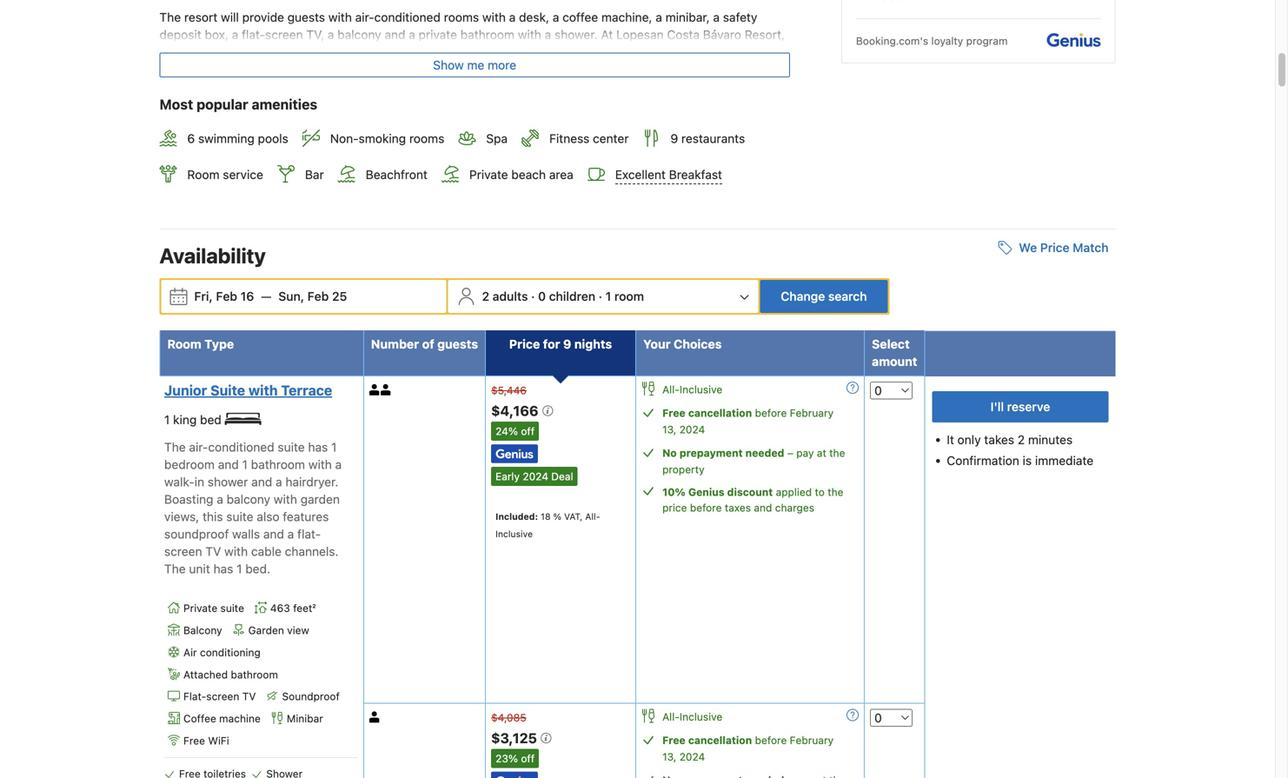 Task type: locate. For each thing, give the bounding box(es) containing it.
1 vertical spatial 13,
[[663, 751, 677, 763]]

a left hairdryer.
[[276, 475, 282, 489]]

0 vertical spatial tv
[[206, 544, 221, 559]]

all-inclusive
[[663, 383, 723, 395], [663, 711, 723, 723]]

room left type
[[167, 337, 202, 351]]

0 horizontal spatial screen
[[164, 544, 202, 559]]

2 up the is
[[1018, 432, 1025, 447]]

hotel up room type
[[160, 313, 190, 327]]

0 vertical spatial inclusive
[[680, 383, 723, 395]]

the
[[830, 447, 846, 459], [828, 486, 844, 498]]

tv up the machine
[[242, 691, 256, 703]]

%
[[553, 511, 562, 522]]

2024
[[680, 423, 705, 435], [523, 471, 549, 483], [680, 751, 705, 763]]

0 horizontal spatial private
[[183, 602, 218, 615]]

bathroom up hairdryer.
[[251, 457, 305, 472]]

1 horizontal spatial 2
[[1018, 432, 1025, 447]]

10%
[[663, 486, 686, 498]]

0 vertical spatial screen
[[164, 544, 202, 559]]

0 vertical spatial 2024
[[680, 423, 705, 435]]

bar
[[305, 167, 324, 182]]

with
[[249, 382, 278, 398], [309, 457, 332, 472], [274, 492, 297, 506], [224, 544, 248, 559]]

taxes
[[725, 502, 751, 514]]

the up bedroom
[[164, 440, 186, 454]]

before february 13, 2024 for more details on meals and payment options image
[[663, 734, 834, 763]]

0 vertical spatial cancellation
[[689, 407, 752, 419]]

early 2024 deal. you're getting a reduced rate because this property is offering a discount on stays between january 1 and april 1, 2024.. element
[[491, 467, 578, 486]]

0 vertical spatial february
[[790, 407, 834, 419]]

tv up unit
[[206, 544, 221, 559]]

and inside applied to the price before taxes and charges
[[754, 502, 772, 514]]

we price match button
[[992, 232, 1116, 263]]

the right the at
[[830, 447, 846, 459]]

2 cancellation from the top
[[689, 734, 752, 746]]

change search button
[[760, 280, 888, 313]]

1 vertical spatial cancellation
[[689, 734, 752, 746]]

0 vertical spatial 2
[[482, 289, 490, 303]]

1 vertical spatial has
[[213, 562, 233, 576]]

1 · from the left
[[531, 289, 535, 303]]

1 vertical spatial free cancellation
[[663, 734, 752, 746]]

king
[[173, 412, 197, 427]]

1 left "room"
[[606, 289, 612, 303]]

we price match
[[1019, 240, 1109, 255]]

suite up walls
[[226, 509, 254, 524]]

1 vertical spatial room
[[167, 337, 202, 351]]

early
[[496, 471, 520, 483]]

show me more link
[[160, 53, 790, 78]]

february for more details on meals and payment options image
[[790, 734, 834, 746]]

private down spa
[[469, 167, 508, 182]]

0 vertical spatial all-
[[663, 383, 680, 395]]

1 vertical spatial inclusive
[[496, 529, 533, 539]]

february for more details on meals and payment options icon
[[790, 407, 834, 419]]

$4,085
[[491, 712, 527, 724]]

with right suite
[[249, 382, 278, 398]]

coffee
[[183, 713, 216, 725]]

bed.
[[245, 562, 270, 576]]

9 right for
[[563, 337, 572, 351]]

price right we
[[1041, 240, 1070, 255]]

attached bathroom
[[183, 669, 278, 681]]

0 horizontal spatial tv
[[206, 544, 221, 559]]

2
[[482, 289, 490, 303], [1018, 432, 1025, 447]]

1 before february 13, 2024 from the top
[[663, 407, 834, 435]]

2 left adults
[[482, 289, 490, 303]]

i'll reserve button
[[933, 391, 1109, 422]]

13, for more details on meals and payment options icon
[[663, 423, 677, 435]]

1 vertical spatial all-inclusive
[[663, 711, 723, 723]]

this
[[203, 509, 223, 524]]

2 off from the top
[[521, 753, 535, 765]]

0 horizontal spatial feb
[[216, 289, 237, 303]]

1 horizontal spatial price
[[1041, 240, 1070, 255]]

·
[[531, 289, 535, 303], [599, 289, 603, 303]]

1 vertical spatial all-
[[585, 511, 601, 522]]

amenities
[[252, 96, 318, 113]]

0 vertical spatial before
[[755, 407, 787, 419]]

room for room service
[[187, 167, 220, 182]]

1 horizontal spatial private
[[469, 167, 508, 182]]

more details on meals and payment options image
[[847, 382, 859, 394]]

unit
[[189, 562, 210, 576]]

1 vertical spatial before
[[690, 502, 722, 514]]

suite
[[278, 440, 305, 454], [226, 509, 254, 524], [220, 602, 244, 615]]

all-
[[663, 383, 680, 395], [585, 511, 601, 522], [663, 711, 680, 723]]

before february 13, 2024
[[663, 407, 834, 435], [663, 734, 834, 763]]

room type
[[167, 337, 234, 351]]

feb left "16"
[[216, 289, 237, 303]]

guests
[[438, 337, 478, 351]]

· right 'children'
[[599, 289, 603, 303]]

junior suite with terrace link
[[164, 382, 354, 399]]

1 vertical spatial screen
[[206, 691, 239, 703]]

all- inside 18 % vat, all- inclusive
[[585, 511, 601, 522]]

off right 23%
[[521, 753, 535, 765]]

inclusive for more details on meals and payment options image
[[680, 711, 723, 723]]

0 vertical spatial has
[[308, 440, 328, 454]]

0 vertical spatial price
[[1041, 240, 1070, 255]]

occupancy image right minibar
[[369, 712, 381, 723]]

occupancy image down number
[[381, 384, 392, 395]]

1 horizontal spatial 9
[[671, 131, 678, 146]]

for
[[543, 337, 560, 351]]

1 vertical spatial off
[[521, 753, 535, 765]]

0 horizontal spatial hotel
[[160, 313, 190, 327]]

screen up coffee machine
[[206, 691, 239, 703]]

tv inside the air-conditioned suite has 1 bedroom and 1 bathroom with a walk-in shower and a hairdryer. boasting a balcony with garden views, this suite also features soundproof walls and a flat- screen tv with cable channels. the unit has 1 bed.
[[206, 544, 221, 559]]

suite up hairdryer.
[[278, 440, 305, 454]]

smoking
[[359, 131, 406, 146]]

has right unit
[[213, 562, 233, 576]]

1 vertical spatial the
[[828, 486, 844, 498]]

2 inside dropdown button
[[482, 289, 490, 303]]

0 vertical spatial private
[[469, 167, 508, 182]]

1 all-inclusive from the top
[[663, 383, 723, 395]]

1 horizontal spatial ·
[[599, 289, 603, 303]]

included:
[[496, 511, 538, 522]]

2 all-inclusive from the top
[[663, 711, 723, 723]]

2 feb from the left
[[308, 289, 329, 303]]

with up also
[[274, 492, 297, 506]]

garden
[[301, 492, 340, 506]]

more details on meals and payment options image
[[847, 709, 859, 721]]

1 free cancellation from the top
[[663, 407, 752, 419]]

lopesan
[[266, 313, 314, 327]]

no
[[663, 447, 677, 459]]

1 horizontal spatial tv
[[242, 691, 256, 703]]

· left 0
[[531, 289, 535, 303]]

2 vertical spatial suite
[[220, 602, 244, 615]]

price left for
[[509, 337, 540, 351]]

area
[[549, 167, 574, 182]]

it only takes 2 minutes confirmation is immediate
[[947, 432, 1094, 468]]

applied to the price before taxes and charges
[[663, 486, 844, 514]]

0 vertical spatial bathroom
[[251, 457, 305, 472]]

in
[[195, 475, 204, 489]]

0 vertical spatial free cancellation
[[663, 407, 752, 419]]

balcony
[[183, 624, 222, 637]]

1 vertical spatial price
[[509, 337, 540, 351]]

0 vertical spatial all-inclusive
[[663, 383, 723, 395]]

wifi
[[208, 735, 229, 747]]

most
[[160, 96, 193, 113]]

1 vertical spatial before february 13, 2024
[[663, 734, 834, 763]]

free cancellation for more details on meals and payment options icon
[[663, 407, 752, 419]]

0 vertical spatial the
[[830, 447, 846, 459]]

1 feb from the left
[[216, 289, 237, 303]]

0 horizontal spatial ·
[[531, 289, 535, 303]]

24% off. you're getting 24% off the original price due to multiple deals and benefits.. element
[[491, 422, 539, 441]]

0 vertical spatial before february 13, 2024
[[663, 407, 834, 435]]

1 cancellation from the top
[[689, 407, 752, 419]]

the
[[164, 440, 186, 454], [164, 562, 186, 576]]

beach
[[512, 167, 546, 182]]

1 13, from the top
[[663, 423, 677, 435]]

screen down 'soundproof'
[[164, 544, 202, 559]]

balcony
[[227, 492, 270, 506]]

all- for more details on meals and payment options icon
[[663, 383, 680, 395]]

has
[[308, 440, 328, 454], [213, 562, 233, 576]]

off inside "element"
[[521, 753, 535, 765]]

i'll reserve
[[991, 399, 1051, 414]]

garden view
[[248, 624, 309, 637]]

the left unit
[[164, 562, 186, 576]]

–
[[788, 447, 794, 459]]

2 vertical spatial 2024
[[680, 751, 705, 763]]

private suite
[[183, 602, 244, 615]]

hotel
[[160, 313, 190, 327], [317, 313, 347, 327]]

0 horizontal spatial 9
[[563, 337, 572, 351]]

feb left 25
[[308, 289, 329, 303]]

0 horizontal spatial 2
[[482, 289, 490, 303]]

0 horizontal spatial has
[[213, 562, 233, 576]]

—
[[261, 289, 272, 303]]

and down discount
[[754, 502, 772, 514]]

1 vertical spatial february
[[790, 734, 834, 746]]

2 vertical spatial all-
[[663, 711, 680, 723]]

1 horizontal spatial feb
[[308, 289, 329, 303]]

room service
[[187, 167, 263, 182]]

2 vertical spatial inclusive
[[680, 711, 723, 723]]

booking.com's
[[856, 35, 929, 47]]

before inside applied to the price before taxes and charges
[[690, 502, 722, 514]]

0 horizontal spatial price
[[509, 337, 540, 351]]

bathroom down the conditioning
[[231, 669, 278, 681]]

prepayment
[[680, 447, 743, 459]]

has up hairdryer.
[[308, 440, 328, 454]]

6
[[187, 131, 195, 146]]

charges
[[775, 502, 815, 514]]

1 vertical spatial private
[[183, 602, 218, 615]]

1 off from the top
[[521, 425, 535, 437]]

room down 6
[[187, 167, 220, 182]]

fitness
[[550, 131, 590, 146]]

inclusive for more details on meals and payment options icon
[[680, 383, 723, 395]]

rooms
[[409, 131, 445, 146]]

with down walls
[[224, 544, 248, 559]]

off right 24%
[[521, 425, 535, 437]]

0 vertical spatial occupancy image
[[381, 384, 392, 395]]

2 february from the top
[[790, 734, 834, 746]]

0 vertical spatial off
[[521, 425, 535, 437]]

private for private beach area
[[469, 167, 508, 182]]

2024 inside early 2024 deal. you're getting a reduced rate because this property is offering a discount on stays between january 1 and april 1, 2024.. "element"
[[523, 471, 549, 483]]

0 vertical spatial room
[[187, 167, 220, 182]]

swimming
[[198, 131, 255, 146]]

2 the from the top
[[164, 562, 186, 576]]

hotel chain/brand: lopesan hotel group
[[160, 313, 385, 327]]

1 horizontal spatial hotel
[[317, 313, 347, 327]]

screen inside the air-conditioned suite has 1 bedroom and 1 bathroom with a walk-in shower and a hairdryer. boasting a balcony with garden views, this suite also features soundproof walls and a flat- screen tv with cable channels. the unit has 1 bed.
[[164, 544, 202, 559]]

0 vertical spatial 13,
[[663, 423, 677, 435]]

2 13, from the top
[[663, 751, 677, 763]]

and up balcony
[[251, 475, 272, 489]]

0 vertical spatial the
[[164, 440, 186, 454]]

1 february from the top
[[790, 407, 834, 419]]

1 vertical spatial 2024
[[523, 471, 549, 483]]

off
[[521, 425, 535, 437], [521, 753, 535, 765]]

occupancy image
[[369, 384, 381, 395]]

pay
[[797, 447, 814, 459]]

sun,
[[279, 289, 304, 303]]

2 before february 13, 2024 from the top
[[663, 734, 834, 763]]

1 vertical spatial the
[[164, 562, 186, 576]]

free for more details on meals and payment options icon
[[663, 407, 686, 419]]

private up balcony on the left
[[183, 602, 218, 615]]

change search
[[781, 289, 867, 303]]

children
[[549, 289, 596, 303]]

occupancy image
[[381, 384, 392, 395], [369, 712, 381, 723]]

the right 'to'
[[828, 486, 844, 498]]

all-inclusive for more details on meals and payment options image
[[663, 711, 723, 723]]

hotel down 25
[[317, 313, 347, 327]]

cancellation for more details on meals and payment options image
[[689, 734, 752, 746]]

before february 13, 2024 for more details on meals and payment options icon
[[663, 407, 834, 435]]

1 vertical spatial 2
[[1018, 432, 1025, 447]]

before for more details on meals and payment options icon
[[755, 407, 787, 419]]

2 free cancellation from the top
[[663, 734, 752, 746]]

2 vertical spatial before
[[755, 734, 787, 746]]

also
[[257, 509, 280, 524]]

1 vertical spatial 9
[[563, 337, 572, 351]]

service
[[223, 167, 263, 182]]

16
[[241, 289, 254, 303]]

9 up excellent breakfast
[[671, 131, 678, 146]]

your choices
[[644, 337, 722, 351]]

suite up balcony on the left
[[220, 602, 244, 615]]

13, for more details on meals and payment options image
[[663, 751, 677, 763]]

screen
[[164, 544, 202, 559], [206, 691, 239, 703]]

and up shower
[[218, 457, 239, 472]]



Task type: describe. For each thing, give the bounding box(es) containing it.
before for more details on meals and payment options image
[[755, 734, 787, 746]]

flat-
[[297, 527, 321, 541]]

early 2024 deal
[[496, 471, 573, 483]]

me
[[467, 58, 485, 72]]

18 % vat, all- inclusive
[[496, 511, 601, 539]]

$5,446
[[491, 384, 527, 396]]

463
[[270, 602, 290, 615]]

room for room type
[[167, 337, 202, 351]]

$3,125
[[491, 730, 541, 747]]

1 left bed.
[[237, 562, 242, 576]]

change
[[781, 289, 825, 303]]

18
[[541, 511, 551, 522]]

popular
[[197, 96, 248, 113]]

needed
[[746, 447, 785, 459]]

number
[[371, 337, 419, 351]]

private beach area
[[469, 167, 574, 182]]

at
[[817, 447, 827, 459]]

price
[[663, 502, 687, 514]]

the air-conditioned suite has 1 bedroom and 1 bathroom with a walk-in shower and a hairdryer. boasting a balcony with garden views, this suite also features soundproof walls and a flat- screen tv with cable channels. the unit has 1 bed.
[[164, 440, 342, 576]]

2024 for more details on meals and payment options image
[[680, 751, 705, 763]]

1 horizontal spatial has
[[308, 440, 328, 454]]

views,
[[164, 509, 199, 524]]

0 vertical spatial suite
[[278, 440, 305, 454]]

center
[[593, 131, 629, 146]]

a up this
[[217, 492, 223, 506]]

1 inside dropdown button
[[606, 289, 612, 303]]

1 the from the top
[[164, 440, 186, 454]]

garden
[[248, 624, 284, 637]]

type
[[205, 337, 234, 351]]

all-inclusive for more details on meals and payment options icon
[[663, 383, 723, 395]]

flat-
[[183, 691, 206, 703]]

2 · from the left
[[599, 289, 603, 303]]

suite
[[211, 382, 245, 398]]

off for $3,125
[[521, 753, 535, 765]]

discount
[[728, 486, 773, 498]]

minibar
[[287, 713, 323, 725]]

bathroom inside the air-conditioned suite has 1 bedroom and 1 bathroom with a walk-in shower and a hairdryer. boasting a balcony with garden views, this suite also features soundproof walls and a flat- screen tv with cable channels. the unit has 1 bed.
[[251, 457, 305, 472]]

cancellation for more details on meals and payment options icon
[[689, 407, 752, 419]]

sun, feb 25 button
[[272, 281, 354, 312]]

1 left king
[[164, 412, 170, 427]]

machine
[[219, 713, 261, 725]]

1 vertical spatial suite
[[226, 509, 254, 524]]

vat,
[[564, 511, 583, 522]]

$4,166
[[491, 403, 542, 419]]

23% off. you're getting 23% off the original price due to multiple deals and benefits.. element
[[491, 749, 539, 768]]

1 up hairdryer.
[[331, 440, 337, 454]]

bed
[[200, 412, 222, 427]]

group
[[350, 313, 385, 327]]

price for 9 nights
[[509, 337, 612, 351]]

beachfront
[[366, 167, 428, 182]]

9 restaurants
[[671, 131, 745, 146]]

show
[[433, 58, 464, 72]]

soundproof
[[164, 527, 229, 541]]

2 adults · 0 children · 1 room
[[482, 289, 644, 303]]

24%
[[496, 425, 518, 437]]

inclusive inside 18 % vat, all- inclusive
[[496, 529, 533, 539]]

show me more
[[433, 58, 517, 72]]

immediate
[[1036, 453, 1094, 468]]

select amount
[[872, 337, 918, 368]]

genius
[[689, 486, 725, 498]]

1 vertical spatial tv
[[242, 691, 256, 703]]

a left flat-
[[288, 527, 294, 541]]

conditioning
[[200, 646, 261, 659]]

of
[[422, 337, 435, 351]]

all- for more details on meals and payment options image
[[663, 711, 680, 723]]

applied
[[776, 486, 812, 498]]

2 adults · 0 children · 1 room button
[[450, 280, 757, 313]]

with inside junior suite with terrace link
[[249, 382, 278, 398]]

flat-screen tv
[[183, 691, 256, 703]]

10% genius discount
[[663, 486, 773, 498]]

a up hairdryer.
[[335, 457, 342, 472]]

2 inside the it only takes 2 minutes confirmation is immediate
[[1018, 432, 1025, 447]]

with up hairdryer.
[[309, 457, 332, 472]]

property
[[663, 463, 705, 475]]

2024 for more details on meals and payment options icon
[[680, 423, 705, 435]]

junior suite with terrace
[[164, 382, 332, 398]]

1 horizontal spatial screen
[[206, 691, 239, 703]]

to
[[815, 486, 825, 498]]

free for more details on meals and payment options image
[[663, 734, 686, 746]]

is
[[1023, 453, 1032, 468]]

walk-
[[164, 475, 195, 489]]

match
[[1073, 240, 1109, 255]]

restaurants
[[682, 131, 745, 146]]

pools
[[258, 131, 289, 146]]

23% off
[[496, 753, 535, 765]]

takes
[[985, 432, 1015, 447]]

0
[[538, 289, 546, 303]]

0 vertical spatial 9
[[671, 131, 678, 146]]

availability
[[160, 243, 266, 268]]

free cancellation for more details on meals and payment options image
[[663, 734, 752, 746]]

1 vertical spatial bathroom
[[231, 669, 278, 681]]

loyalty
[[932, 35, 964, 47]]

air
[[183, 646, 197, 659]]

breakfast
[[669, 167, 723, 182]]

amount
[[872, 354, 918, 368]]

the inside – pay at the property
[[830, 447, 846, 459]]

chain/brand:
[[193, 313, 263, 327]]

2 hotel from the left
[[317, 313, 347, 327]]

search
[[829, 289, 867, 303]]

6 swimming pools
[[187, 131, 289, 146]]

spa
[[486, 131, 508, 146]]

off for $4,166
[[521, 425, 535, 437]]

feet²
[[293, 602, 316, 615]]

and down also
[[263, 527, 284, 541]]

non-
[[330, 131, 359, 146]]

room
[[615, 289, 644, 303]]

more
[[488, 58, 517, 72]]

the inside applied to the price before taxes and charges
[[828, 486, 844, 498]]

23%
[[496, 753, 518, 765]]

1 vertical spatial occupancy image
[[369, 712, 381, 723]]

we
[[1019, 240, 1038, 255]]

only
[[958, 432, 981, 447]]

program
[[967, 35, 1008, 47]]

soundproof
[[282, 691, 340, 703]]

most popular amenities
[[160, 96, 318, 113]]

private for private suite
[[183, 602, 218, 615]]

1 down conditioned
[[242, 457, 248, 472]]

coffee machine
[[183, 713, 261, 725]]

price inside we price match dropdown button
[[1041, 240, 1070, 255]]

fri,
[[194, 289, 213, 303]]

1 hotel from the left
[[160, 313, 190, 327]]



Task type: vqa. For each thing, say whether or not it's contained in the screenshot.
Orlando Gary Genius Level 1
no



